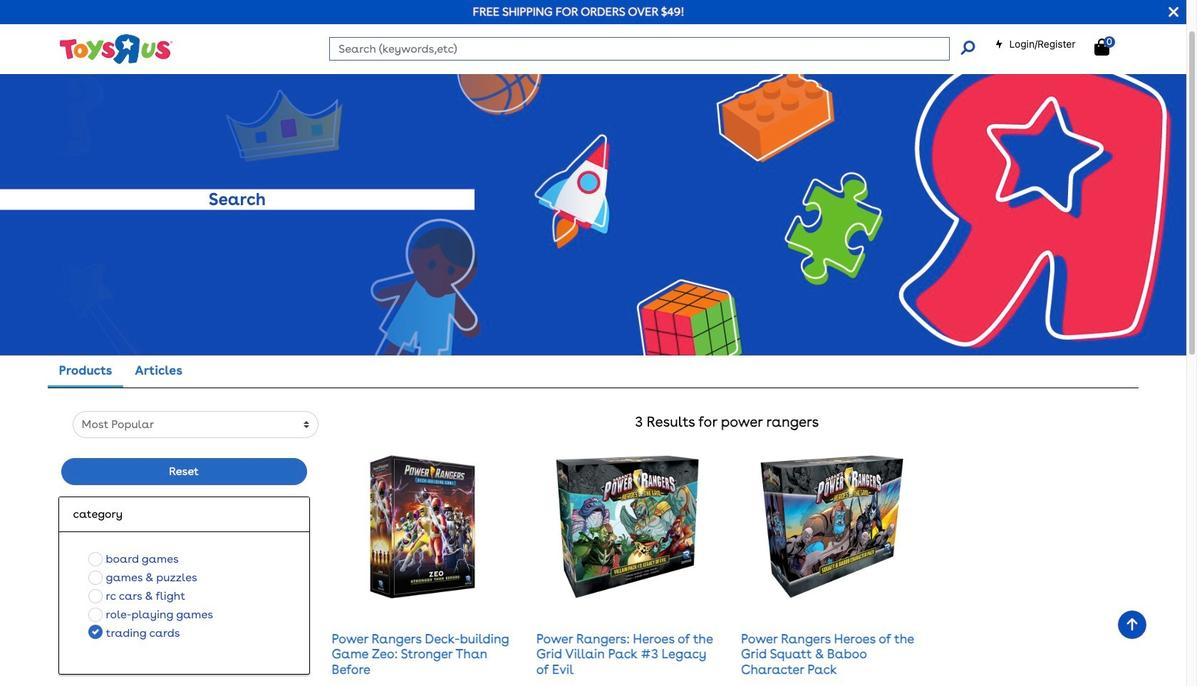 Task type: locate. For each thing, give the bounding box(es) containing it.
category element
[[73, 506, 295, 524]]

menu bar
[[49, 0, 1187, 44]]

this icon serves as a link to download the essential accessibility assistive technology app for individuals with physical disabilities. it is featured as part of our commitment to diversity and inclusion. image
[[529, 12, 572, 28]]

shopping bag image
[[1095, 39, 1110, 56]]

close button image
[[1170, 4, 1179, 20]]

None search field
[[330, 37, 976, 61]]

power rangers deck-building game zeo: stronger than before image
[[351, 456, 494, 599]]

power rangers: heroes of the grid villain pack #3 legacy of evil image
[[556, 456, 699, 599]]

power rangers heroes of the grid squatt & baboo character pack image
[[761, 456, 904, 599]]

main content
[[0, 44, 1187, 687]]

tab list
[[47, 356, 194, 388]]



Task type: describe. For each thing, give the bounding box(es) containing it.
Enter Keyword or Item No. search field
[[330, 37, 951, 61]]

toys r us image
[[58, 33, 172, 65]]



Task type: vqa. For each thing, say whether or not it's contained in the screenshot.
shopping bag IMAGE
yes



